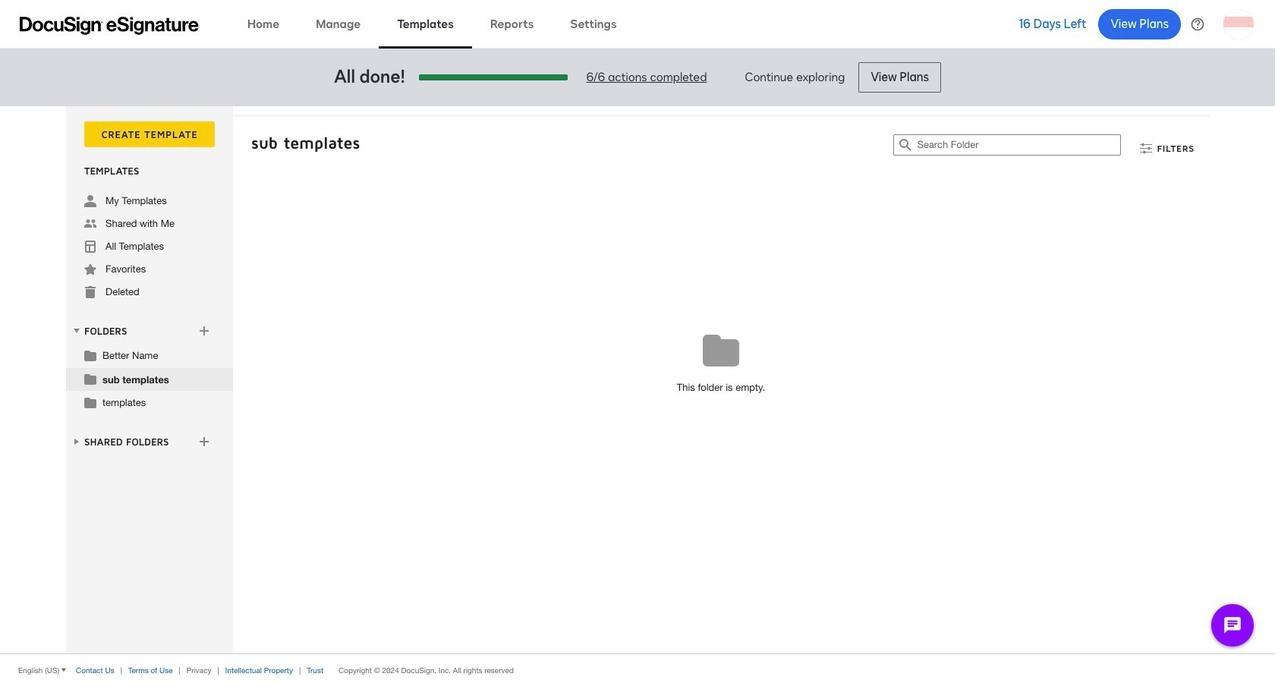 Task type: describe. For each thing, give the bounding box(es) containing it.
your uploaded profile image image
[[1224, 9, 1254, 39]]

docusign esignature image
[[20, 16, 199, 35]]

Search Folder text field
[[917, 135, 1121, 155]]

templates image
[[84, 241, 96, 253]]



Task type: locate. For each thing, give the bounding box(es) containing it.
star filled image
[[84, 263, 96, 276]]

view shared folders image
[[71, 436, 83, 448]]

1 folder image from the top
[[84, 349, 96, 361]]

secondary navigation region
[[66, 106, 1213, 654]]

1 vertical spatial folder image
[[84, 373, 96, 385]]

user image
[[84, 195, 96, 207]]

2 folder image from the top
[[84, 373, 96, 385]]

more info region
[[0, 654, 1275, 686]]

folder image
[[84, 396, 96, 408]]

shared image
[[84, 218, 96, 230]]

trash image
[[84, 286, 96, 298]]

0 vertical spatial folder image
[[84, 349, 96, 361]]

view folders image
[[71, 325, 83, 337]]

folder image
[[84, 349, 96, 361], [84, 373, 96, 385]]



Task type: vqa. For each thing, say whether or not it's contained in the screenshot.
altre info region
no



